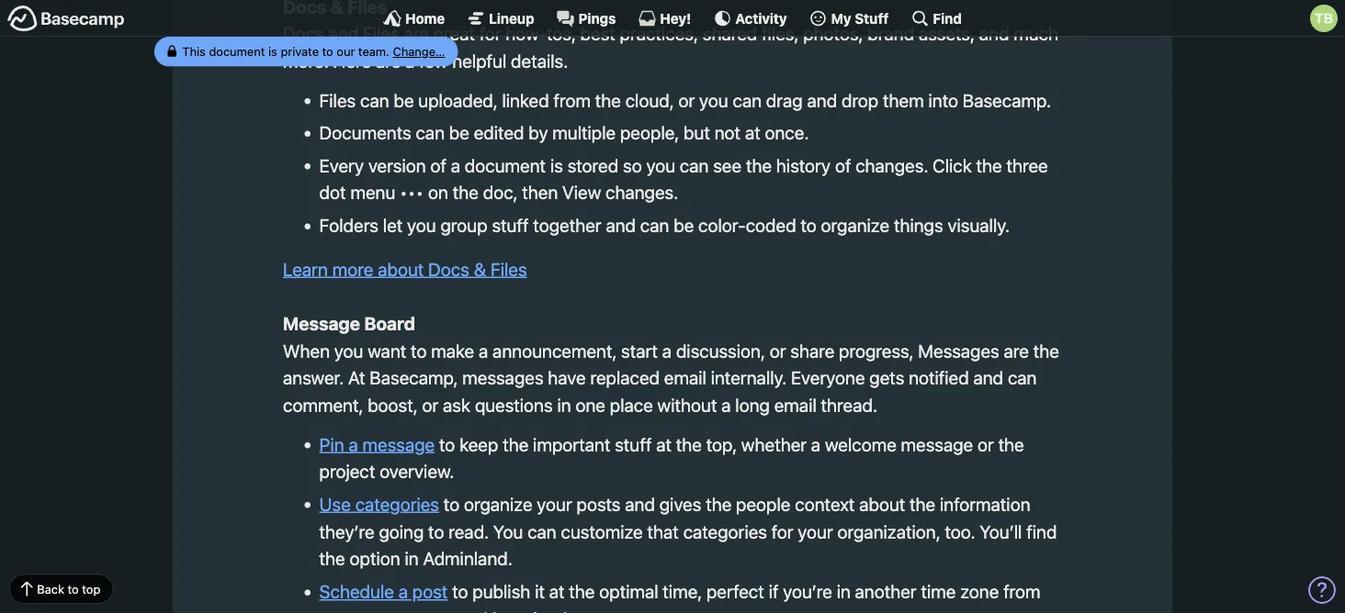 Task type: locate. For each thing, give the bounding box(es) containing it.
1 vertical spatial email
[[774, 395, 817, 416]]

document up doc,
[[465, 155, 546, 176]]

of right history
[[835, 155, 851, 176]]

to right post
[[452, 581, 468, 602]]

messages
[[462, 368, 543, 389]]

your down schedule
[[319, 609, 355, 614]]

stored
[[567, 155, 618, 176]]

multiple
[[552, 122, 616, 143]]

are inside message board when you want to make a announcement, start a discussion, or share progress, messages are the answer. at basecamp, messages have           replaced email internally. everyone gets notified and can comment, boost, or ask questions in one place without a long email thread.
[[1004, 340, 1029, 361]]

document inside every version of a document is stored so you can see the history of changes. click the three dot menu ••• on the doc, then view changes.
[[465, 155, 546, 176]]

click
[[933, 155, 972, 176]]

activity
[[735, 10, 787, 26]]

are right messages
[[1004, 340, 1029, 361]]

hours.
[[563, 609, 613, 614]]

0 vertical spatial about
[[378, 259, 424, 280]]

the right gives
[[706, 494, 732, 515]]

this
[[182, 45, 206, 58]]

1 vertical spatial docs
[[428, 259, 469, 280]]

1 horizontal spatial be
[[449, 122, 469, 143]]

1 horizontal spatial docs
[[428, 259, 469, 280]]

the up hours.
[[569, 581, 595, 602]]

0 horizontal spatial of
[[430, 155, 446, 176]]

questions
[[475, 395, 553, 416]]

are down post
[[424, 609, 450, 614]]

2 vertical spatial your
[[319, 609, 355, 614]]

here
[[333, 50, 371, 71]]

project
[[319, 461, 375, 482]]

categories up the going
[[355, 494, 439, 515]]

1 horizontal spatial files
[[363, 23, 399, 44]]

1 vertical spatial about
[[859, 494, 905, 515]]

are inside to publish it at the optimal time, perfect if you're in another time zone from your team or are working after hours.
[[424, 609, 450, 614]]

1 vertical spatial from
[[1003, 581, 1041, 602]]

for down people
[[772, 521, 793, 542]]

0 vertical spatial from
[[554, 89, 591, 111]]

lineup
[[489, 10, 534, 26]]

to up read. at the bottom of the page
[[444, 494, 460, 515]]

changes. left "click"
[[856, 155, 928, 176]]

0 horizontal spatial your
[[319, 609, 355, 614]]

changes. down so
[[606, 182, 678, 203]]

of up on
[[430, 155, 446, 176]]

organize left the 'things'
[[821, 215, 889, 236]]

the right the 'see'
[[746, 155, 772, 176]]

files up "team."
[[363, 23, 399, 44]]

in inside message board when you want to make a announcement, start a discussion, or share progress, messages are the answer. at basecamp, messages have           replaced email internally. everyone gets notified and can comment, boost, or ask questions in one place without a long email thread.
[[557, 395, 571, 416]]

doc,
[[483, 182, 518, 203]]

three
[[1007, 155, 1048, 176]]

for up helpful at top left
[[479, 23, 501, 44]]

1 of from the left
[[430, 155, 446, 176]]

2 horizontal spatial your
[[798, 521, 833, 542]]

1 horizontal spatial organize
[[821, 215, 889, 236]]

cloud,
[[625, 89, 674, 111]]

be left color-
[[674, 215, 694, 236]]

and up that
[[625, 494, 655, 515]]

overview.
[[380, 461, 454, 482]]

message down notified
[[901, 434, 973, 455]]

is up then
[[550, 155, 563, 176]]

1 horizontal spatial from
[[1003, 581, 1041, 602]]

to organize your posts and gives the people context about the information they're going to read. you can customize that categories for your organization, too. you'll find the option in adminland.
[[319, 494, 1057, 570]]

1 vertical spatial is
[[550, 155, 563, 176]]

at down without
[[656, 434, 672, 455]]

tim burton image
[[1310, 5, 1338, 32]]

you up the not
[[699, 89, 728, 111]]

to left keep
[[439, 434, 455, 455]]

a
[[405, 50, 415, 71], [451, 155, 460, 176], [479, 340, 488, 361], [662, 340, 672, 361], [721, 395, 731, 416], [349, 434, 358, 455], [811, 434, 821, 455], [398, 581, 408, 602]]

post
[[412, 581, 448, 602]]

1 vertical spatial stuff
[[615, 434, 652, 455]]

and inside to organize your posts and gives the people context about the information they're going to read. you can customize that categories for your organization, too. you'll find the option in adminland.
[[625, 494, 655, 515]]

stuff for group
[[492, 215, 529, 236]]

option
[[350, 549, 400, 570]]

the up organization,
[[910, 494, 935, 515]]

a left few
[[405, 50, 415, 71]]

my stuff
[[831, 10, 889, 26]]

or left ask
[[422, 395, 438, 416]]

2 vertical spatial be
[[674, 215, 694, 236]]

and down messages
[[973, 368, 1003, 389]]

0 horizontal spatial message
[[362, 434, 435, 455]]

0 vertical spatial stuff
[[492, 215, 529, 236]]

documents can be edited by multiple people, but not at once.
[[319, 122, 809, 143]]

0 horizontal spatial be
[[394, 89, 414, 111]]

stuff down the place at the left
[[615, 434, 652, 455]]

2 horizontal spatial at
[[745, 122, 760, 143]]

message up overview.
[[362, 434, 435, 455]]

visually.
[[948, 215, 1010, 236]]

together
[[533, 215, 601, 236]]

a right version
[[451, 155, 460, 176]]

0 vertical spatial document
[[209, 45, 265, 58]]

drop
[[842, 89, 879, 111]]

share
[[790, 340, 834, 361]]

main element
[[0, 0, 1345, 37]]

1 message from the left
[[362, 434, 435, 455]]

0 horizontal spatial organize
[[464, 494, 532, 515]]

1 horizontal spatial in
[[557, 395, 571, 416]]

edited
[[474, 122, 524, 143]]

in
[[557, 395, 571, 416], [405, 549, 419, 570], [837, 581, 851, 602]]

for
[[479, 23, 501, 44], [772, 521, 793, 542]]

information
[[940, 494, 1030, 515]]

in right you're
[[837, 581, 851, 602]]

are up change… link
[[404, 23, 429, 44]]

0 horizontal spatial categories
[[355, 494, 439, 515]]

to inside to publish it at the optimal time, perfect if you're in another time zone from your team or are working after hours.
[[452, 581, 468, 602]]

linked
[[502, 89, 549, 111]]

a inside docs and files are great for how-tos, best practices, shared files, photos, brand assets, and much more. here are a few helpful details.
[[405, 50, 415, 71]]

use
[[319, 494, 351, 515]]

great
[[433, 23, 475, 44]]

be up documents
[[394, 89, 414, 111]]

or up information
[[978, 434, 994, 455]]

in down the going
[[405, 549, 419, 570]]

things
[[894, 215, 943, 236]]

is left 'private' on the top left of the page
[[268, 45, 277, 58]]

so
[[623, 155, 642, 176]]

posts
[[577, 494, 621, 515]]

your left 'posts'
[[537, 494, 572, 515]]

files,
[[762, 23, 799, 44]]

progress,
[[839, 340, 914, 361]]

whether
[[741, 434, 807, 455]]

the right on
[[453, 182, 479, 203]]

from up documents can be edited by multiple people, but not at once.
[[554, 89, 591, 111]]

1 horizontal spatial changes.
[[856, 155, 928, 176]]

into
[[928, 89, 958, 111]]

you right so
[[646, 155, 675, 176]]

to
[[322, 45, 333, 58], [801, 215, 817, 236], [411, 340, 427, 361], [439, 434, 455, 455], [444, 494, 460, 515], [428, 521, 444, 542], [452, 581, 468, 602], [68, 582, 79, 596]]

are right here
[[376, 50, 401, 71]]

about up organization,
[[859, 494, 905, 515]]

can right you
[[527, 521, 556, 542]]

about down let
[[378, 259, 424, 280]]

2 message from the left
[[901, 434, 973, 455]]

be down uploaded,
[[449, 122, 469, 143]]

0 horizontal spatial about
[[378, 259, 424, 280]]

from right zone at bottom right
[[1003, 581, 1041, 602]]

2 horizontal spatial files
[[491, 259, 527, 280]]

0 horizontal spatial email
[[664, 368, 706, 389]]

my
[[831, 10, 851, 26]]

or inside to keep the important stuff at the top, whether a welcome message or the project overview.
[[978, 434, 994, 455]]

0 horizontal spatial in
[[405, 549, 419, 570]]

docs
[[283, 23, 324, 44], [428, 259, 469, 280]]

in left 'one'
[[557, 395, 571, 416]]

can inside every version of a document is stored so you can see the history of changes. click the three dot menu ••• on the doc, then view changes.
[[680, 155, 709, 176]]

1 horizontal spatial about
[[859, 494, 905, 515]]

1 vertical spatial document
[[465, 155, 546, 176]]

categories inside to organize your posts and gives the people context about the information they're going to read. you can customize that categories for your organization, too. you'll find the option in adminland.
[[683, 521, 767, 542]]

pings button
[[556, 9, 616, 28]]

stuff inside to keep the important stuff at the top, whether a welcome message or the project overview.
[[615, 434, 652, 455]]

can up documents
[[360, 89, 389, 111]]

of
[[430, 155, 446, 176], [835, 155, 851, 176]]

2 horizontal spatial in
[[837, 581, 851, 602]]

1 vertical spatial your
[[798, 521, 833, 542]]

0 vertical spatial for
[[479, 23, 501, 44]]

2 vertical spatial at
[[549, 581, 565, 602]]

files
[[363, 23, 399, 44], [319, 89, 356, 111], [491, 259, 527, 280]]

time,
[[663, 581, 702, 602]]

you up at
[[334, 340, 363, 361]]

or down post
[[404, 609, 420, 614]]

organize
[[821, 215, 889, 236], [464, 494, 532, 515]]

1 vertical spatial categories
[[683, 521, 767, 542]]

the right messages
[[1033, 340, 1059, 361]]

0 vertical spatial your
[[537, 494, 572, 515]]

1 vertical spatial at
[[656, 434, 672, 455]]

the inside message board when you want to make a announcement, start a discussion, or share progress, messages are the answer. at basecamp, messages have           replaced email internally. everyone gets notified and can comment, boost, or ask questions in one place without a long email thread.
[[1033, 340, 1059, 361]]

stuff for important
[[615, 434, 652, 455]]

0 vertical spatial is
[[268, 45, 277, 58]]

at right it
[[549, 581, 565, 602]]

0 vertical spatial at
[[745, 122, 760, 143]]

few
[[419, 50, 448, 71]]

and right together
[[606, 215, 636, 236]]

going
[[379, 521, 424, 542]]

at right the not
[[745, 122, 760, 143]]

document
[[209, 45, 265, 58], [465, 155, 546, 176]]

can down every version of a document is stored so you can see the history of changes. click the three dot menu ••• on the doc, then view changes. on the top
[[640, 215, 669, 236]]

is inside every version of a document is stored so you can see the history of changes. click the three dot menu ••• on the doc, then view changes.
[[550, 155, 563, 176]]

0 horizontal spatial is
[[268, 45, 277, 58]]

email up without
[[664, 368, 706, 389]]

or
[[678, 89, 695, 111], [770, 340, 786, 361], [422, 395, 438, 416], [978, 434, 994, 455], [404, 609, 420, 614]]

0 vertical spatial organize
[[821, 215, 889, 236]]

1 horizontal spatial categories
[[683, 521, 767, 542]]

stuff down doc,
[[492, 215, 529, 236]]

can inside message board when you want to make a announcement, start a discussion, or share progress, messages are the answer. at basecamp, messages have           replaced email internally. everyone gets notified and can comment, boost, or ask questions in one place without a long email thread.
[[1008, 368, 1037, 389]]

files down here
[[319, 89, 356, 111]]

1 horizontal spatial at
[[656, 434, 672, 455]]

1 horizontal spatial for
[[772, 521, 793, 542]]

email down everyone
[[774, 395, 817, 416]]

1 horizontal spatial of
[[835, 155, 851, 176]]

1 horizontal spatial email
[[774, 395, 817, 416]]

notified
[[909, 368, 969, 389]]

1 horizontal spatial is
[[550, 155, 563, 176]]

1 horizontal spatial message
[[901, 434, 973, 455]]

0 vertical spatial in
[[557, 395, 571, 416]]

you inside every version of a document is stored so you can see the history of changes. click the three dot menu ••• on the doc, then view changes.
[[646, 155, 675, 176]]

in inside to publish it at the optimal time, perfect if you're in another time zone from your team or are working after hours.
[[837, 581, 851, 602]]

1 horizontal spatial document
[[465, 155, 546, 176]]

0 vertical spatial files
[[363, 23, 399, 44]]

0 horizontal spatial files
[[319, 89, 356, 111]]

hey!
[[660, 10, 691, 26]]

to up basecamp,
[[411, 340, 427, 361]]

at inside to keep the important stuff at the top, whether a welcome message or the project overview.
[[656, 434, 672, 455]]

0 vertical spatial categories
[[355, 494, 439, 515]]

0 vertical spatial changes.
[[856, 155, 928, 176]]

2 horizontal spatial be
[[674, 215, 694, 236]]

and inside message board when you want to make a announcement, start a discussion, or share progress, messages are the answer. at basecamp, messages have           replaced email internally. everyone gets notified and can comment, boost, or ask questions in one place without a long email thread.
[[973, 368, 1003, 389]]

0 horizontal spatial from
[[554, 89, 591, 111]]

schedule
[[319, 581, 394, 602]]

categories down people
[[683, 521, 767, 542]]

find
[[1026, 521, 1057, 542]]

helpful
[[452, 50, 506, 71]]

can down but
[[680, 155, 709, 176]]

1 horizontal spatial stuff
[[615, 434, 652, 455]]

boost,
[[368, 395, 418, 416]]

1 vertical spatial in
[[405, 549, 419, 570]]

once.
[[765, 122, 809, 143]]

a right 'whether' on the right bottom of page
[[811, 434, 821, 455]]

0 horizontal spatial stuff
[[492, 215, 529, 236]]

at inside to publish it at the optimal time, perfect if you're in another time zone from your team or are working after hours.
[[549, 581, 565, 602]]

thread.
[[821, 395, 877, 416]]

1 vertical spatial be
[[449, 122, 469, 143]]

your down context
[[798, 521, 833, 542]]

docs left &
[[428, 259, 469, 280]]

you
[[699, 89, 728, 111], [646, 155, 675, 176], [407, 215, 436, 236], [334, 340, 363, 361]]

to left read. at the bottom of the page
[[428, 521, 444, 542]]

you inside message board when you want to make a announcement, start a discussion, or share progress, messages are the answer. at basecamp, messages have           replaced email internally. everyone gets notified and can comment, boost, or ask questions in one place without a long email thread.
[[334, 340, 363, 361]]

to left top
[[68, 582, 79, 596]]

a inside every version of a document is stored so you can see the history of changes. click the three dot menu ••• on the doc, then view changes.
[[451, 155, 460, 176]]

0 horizontal spatial at
[[549, 581, 565, 602]]

if
[[769, 581, 779, 602]]

pin a message link
[[319, 434, 435, 455]]

and left much
[[979, 23, 1009, 44]]

the up information
[[998, 434, 1024, 455]]

2 vertical spatial in
[[837, 581, 851, 602]]

and
[[329, 23, 359, 44], [979, 23, 1009, 44], [807, 89, 837, 111], [606, 215, 636, 236], [973, 368, 1003, 389], [625, 494, 655, 515]]

start
[[621, 340, 658, 361]]

1 vertical spatial changes.
[[606, 182, 678, 203]]

0 vertical spatial docs
[[283, 23, 324, 44]]

message
[[283, 313, 360, 334]]

best
[[580, 23, 615, 44]]

0 horizontal spatial docs
[[283, 23, 324, 44]]

1 vertical spatial files
[[319, 89, 356, 111]]

can right notified
[[1008, 368, 1037, 389]]

files right &
[[491, 259, 527, 280]]

0 horizontal spatial for
[[479, 23, 501, 44]]

use categories link
[[319, 494, 439, 515]]

0 vertical spatial be
[[394, 89, 414, 111]]

organize up you
[[464, 494, 532, 515]]

docs up 'private' on the top left of the page
[[283, 23, 324, 44]]

tos,
[[547, 23, 576, 44]]

&
[[474, 259, 486, 280]]

1 vertical spatial for
[[772, 521, 793, 542]]

can
[[360, 89, 389, 111], [733, 89, 762, 111], [416, 122, 445, 143], [680, 155, 709, 176], [640, 215, 669, 236], [1008, 368, 1037, 389], [527, 521, 556, 542]]

want
[[368, 340, 406, 361]]

you're
[[783, 581, 832, 602]]

perfect
[[706, 581, 764, 602]]

1 vertical spatial organize
[[464, 494, 532, 515]]

your inside to publish it at the optimal time, perfect if you're in another time zone from your team or are working after hours.
[[319, 609, 355, 614]]

document right this
[[209, 45, 265, 58]]



Task type: describe. For each thing, give the bounding box(es) containing it.
0 horizontal spatial document
[[209, 45, 265, 58]]

optimal
[[599, 581, 658, 602]]

back to top button
[[9, 575, 113, 605]]

by
[[529, 122, 548, 143]]

0 vertical spatial email
[[664, 368, 706, 389]]

2 of from the left
[[835, 155, 851, 176]]

be for edited
[[449, 122, 469, 143]]

2 vertical spatial files
[[491, 259, 527, 280]]

drag
[[766, 89, 803, 111]]

shared
[[703, 23, 757, 44]]

•••
[[400, 182, 424, 203]]

the right "click"
[[976, 155, 1002, 176]]

messages
[[918, 340, 999, 361]]

back
[[37, 582, 64, 596]]

announcement,
[[493, 340, 617, 361]]

but
[[684, 122, 710, 143]]

long
[[735, 395, 770, 416]]

from inside to publish it at the optimal time, perfect if you're in another time zone from your team or are working after hours.
[[1003, 581, 1041, 602]]

how-
[[506, 23, 547, 44]]

a left long
[[721, 395, 731, 416]]

a left post
[[398, 581, 408, 602]]

and right drag
[[807, 89, 837, 111]]

or inside to publish it at the optimal time, perfect if you're in another time zone from your team or are working after hours.
[[404, 609, 420, 614]]

without
[[657, 395, 717, 416]]

ask
[[443, 395, 470, 416]]

can down uploaded,
[[416, 122, 445, 143]]

a right start
[[662, 340, 672, 361]]

important
[[533, 434, 610, 455]]

can left drag
[[733, 89, 762, 111]]

time
[[921, 581, 956, 602]]

menu
[[350, 182, 395, 203]]

pings
[[578, 10, 616, 26]]

about inside to organize your posts and gives the people context about the information they're going to read. you can customize that categories for your organization, too. you'll find the option in adminland.
[[859, 494, 905, 515]]

you right let
[[407, 215, 436, 236]]

the left the top,
[[676, 434, 702, 455]]

back to top
[[37, 582, 100, 596]]

a inside to keep the important stuff at the top, whether a welcome message or the project overview.
[[811, 434, 821, 455]]

adminland.
[[423, 549, 512, 570]]

version
[[368, 155, 426, 176]]

folders let you group stuff together and can be color-coded to organize things visually.
[[319, 215, 1010, 236]]

to left our
[[322, 45, 333, 58]]

learn
[[283, 259, 328, 280]]

view
[[562, 182, 601, 203]]

everyone
[[791, 368, 865, 389]]

another
[[855, 581, 917, 602]]

can inside to organize your posts and gives the people context about the information they're going to read. you can customize that categories for your organization, too. you'll find the option in adminland.
[[527, 521, 556, 542]]

schedule a post link
[[319, 581, 448, 602]]

switch accounts image
[[7, 5, 125, 33]]

organization,
[[837, 521, 940, 542]]

read.
[[449, 521, 489, 542]]

basecamp,
[[370, 368, 458, 389]]

the inside to publish it at the optimal time, perfect if you're in another time zone from your team or are working after hours.
[[569, 581, 595, 602]]

change…
[[393, 45, 445, 58]]

in inside to organize your posts and gives the people context about the information they're going to read. you can customize that categories for your organization, too. you'll find the option in adminland.
[[405, 549, 419, 570]]

and up our
[[329, 23, 359, 44]]

schedule a post
[[319, 581, 448, 602]]

practices,
[[620, 23, 698, 44]]

on
[[428, 182, 448, 203]]

lineup link
[[467, 9, 534, 28]]

documents
[[319, 122, 411, 143]]

the up multiple
[[595, 89, 621, 111]]

folders
[[319, 215, 379, 236]]

to keep the important stuff at the top, whether a welcome message or the project overview.
[[319, 434, 1024, 482]]

you'll
[[980, 521, 1022, 542]]

pin
[[319, 434, 344, 455]]

my stuff button
[[809, 9, 889, 28]]

to inside to keep the important stuff at the top, whether a welcome message or the project overview.
[[439, 434, 455, 455]]

change… link
[[393, 45, 445, 58]]

one
[[576, 395, 605, 416]]

activity link
[[713, 9, 787, 28]]

hey! button
[[638, 9, 691, 28]]

at
[[348, 368, 365, 389]]

the down they're
[[319, 549, 345, 570]]

to right coded
[[801, 215, 817, 236]]

a right the make
[[479, 340, 488, 361]]

every version of a document is stored so you can see the history of changes. click the three dot menu ••• on the doc, then view changes.
[[319, 155, 1048, 203]]

basecamp.
[[963, 89, 1051, 111]]

welcome
[[825, 434, 896, 455]]

that
[[647, 521, 679, 542]]

files can be uploaded, linked from the cloud, or you can drag and drop them into basecamp.
[[319, 89, 1051, 111]]

or up but
[[678, 89, 695, 111]]

a right "pin"
[[349, 434, 358, 455]]

message inside to keep the important stuff at the top, whether a welcome message or the project overview.
[[901, 434, 973, 455]]

see
[[713, 155, 742, 176]]

to inside message board when you want to make a announcement, start a discussion, or share progress, messages are the answer. at basecamp, messages have           replaced email internally. everyone gets notified and can comment, boost, or ask questions in one place without a long email thread.
[[411, 340, 427, 361]]

have
[[548, 368, 586, 389]]

or left share
[[770, 340, 786, 361]]

stuff
[[855, 10, 889, 26]]

answer.
[[283, 368, 344, 389]]

every
[[319, 155, 364, 176]]

pin a message
[[319, 434, 435, 455]]

for inside docs and files are great for how-tos, best practices, shared files, photos, brand assets, and much more. here are a few helpful details.
[[479, 23, 501, 44]]

to inside "back to top" button
[[68, 582, 79, 596]]

top,
[[706, 434, 737, 455]]

for inside to organize your posts and gives the people context about the information they're going to read. you can customize that categories for your organization, too. you'll find the option in adminland.
[[772, 521, 793, 542]]

organize inside to organize your posts and gives the people context about the information they're going to read. you can customize that categories for your organization, too. you'll find the option in adminland.
[[464, 494, 532, 515]]

much
[[1014, 23, 1058, 44]]

history
[[776, 155, 831, 176]]

make
[[431, 340, 474, 361]]

0 horizontal spatial changes.
[[606, 182, 678, 203]]

files inside docs and files are great for how-tos, best practices, shared files, photos, brand assets, and much more. here are a few helpful details.
[[363, 23, 399, 44]]

too.
[[945, 521, 975, 542]]

to publish it at the optimal time, perfect if you're in another time zone from your team or are working after hours.
[[319, 581, 1041, 614]]

replaced
[[590, 368, 660, 389]]

it
[[535, 581, 545, 602]]

be for uploaded,
[[394, 89, 414, 111]]

not
[[715, 122, 741, 143]]

the right keep
[[503, 434, 529, 455]]

message board when you want to make a announcement, start a discussion, or share progress, messages are the answer. at basecamp, messages have           replaced email internally. everyone gets notified and can comment, boost, or ask questions in one place without a long email thread.
[[283, 313, 1059, 416]]

zone
[[960, 581, 999, 602]]

docs inside docs and files are great for how-tos, best practices, shared files, photos, brand assets, and much more. here are a few helpful details.
[[283, 23, 324, 44]]

dot
[[319, 182, 346, 203]]

keep
[[459, 434, 498, 455]]

more
[[332, 259, 373, 280]]

1 horizontal spatial your
[[537, 494, 572, 515]]

customize
[[561, 521, 643, 542]]

private
[[281, 45, 319, 58]]

comment,
[[283, 395, 363, 416]]



Task type: vqa. For each thing, say whether or not it's contained in the screenshot.
o for D o n e
no



